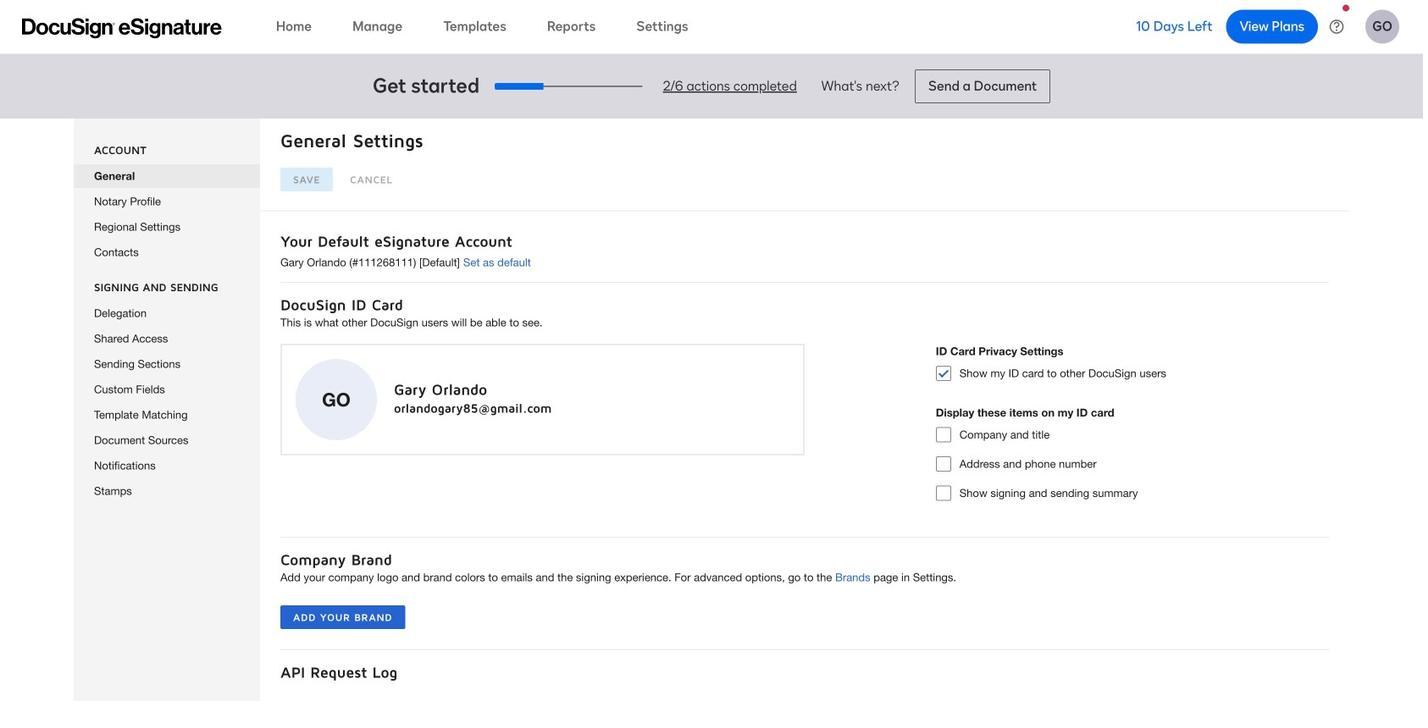 Task type: locate. For each thing, give the bounding box(es) containing it.
upload or change your profile image image
[[322, 386, 351, 414]]



Task type: describe. For each thing, give the bounding box(es) containing it.
docusign esignature image
[[22, 18, 222, 39]]



